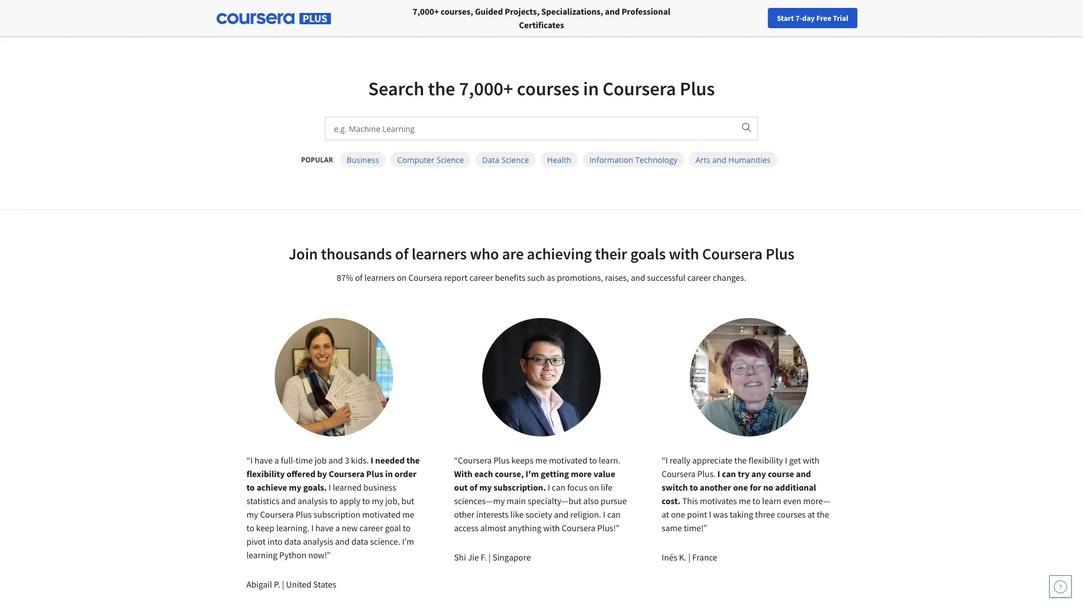 Task type: describe. For each thing, give the bounding box(es) containing it.
find
[[843, 13, 858, 23]]

professional
[[622, 6, 671, 17]]

get
[[790, 455, 801, 466]]

motivated inside i learned business statistics and analysis to apply to my job, but my coursera plus subscription motivated me to keep learning. i have a new career goal to pivot into data analysis and data science. i'm learning python now!
[[362, 509, 401, 520]]

computer science button
[[391, 152, 471, 168]]

motivates
[[700, 496, 737, 507]]

three
[[755, 509, 775, 520]]

| for this motivates me to learn even more— at one point i was taking three courses at the same time!
[[689, 552, 691, 563]]

such
[[527, 272, 545, 283]]

arts
[[696, 154, 711, 165]]

more
[[571, 468, 592, 480]]

coursera inside i can focus on life sciences—my main specialty—but also pursue other interests like society and religion. i can access almost anything with coursera plus!
[[562, 523, 596, 534]]

learn.
[[599, 455, 621, 466]]

goals
[[631, 244, 666, 264]]

taking
[[730, 509, 754, 520]]

the right 'search'
[[428, 76, 455, 101]]

i left really
[[666, 455, 668, 466]]

motivated inside coursera plus keeps me motivated to learn. with each course, i'm getting more value out of my subscription.
[[549, 455, 588, 466]]

by
[[317, 468, 327, 480]]

2 at from the left
[[808, 509, 815, 520]]

i needed the flexibility offered by coursera plus in order to achieve my goals.
[[247, 455, 420, 493]]

i can try any course and switch to another one for no additional cost.
[[662, 468, 817, 507]]

really
[[670, 455, 691, 466]]

out
[[454, 482, 468, 493]]

now!
[[308, 550, 327, 561]]

apply
[[339, 496, 361, 507]]

abigail p. | united states
[[247, 579, 336, 590]]

additional
[[776, 482, 817, 493]]

to up pivot on the left
[[247, 523, 254, 534]]

france
[[693, 552, 718, 563]]

i right goals.
[[329, 482, 331, 493]]

i up plus! at the right of the page
[[603, 509, 606, 520]]

promotions,
[[557, 272, 603, 283]]

subscription
[[314, 509, 361, 520]]

i inside i needed the flexibility offered by coursera plus in order to achieve my goals.
[[371, 455, 373, 466]]

science for computer science
[[437, 154, 464, 165]]

on for life
[[590, 482, 599, 493]]

goals.
[[303, 482, 327, 493]]

sciences—my
[[454, 496, 505, 507]]

1 horizontal spatial career
[[470, 272, 493, 283]]

computer
[[397, 154, 435, 165]]

start 7-day free trial button
[[768, 8, 858, 28]]

i'm inside coursera plus keeps me motivated to learn. with each course, i'm getting more value out of my subscription.
[[526, 468, 539, 480]]

plus!
[[598, 523, 616, 534]]

trial
[[833, 13, 849, 23]]

| for i learned business statistics and analysis to apply to my job, but my coursera plus subscription motivated me to keep learning. i have a new career goal to pivot into data analysis and data science. i'm learning python now!
[[282, 579, 284, 590]]

me inside coursera plus keeps me motivated to learn. with each course, i'm getting more value out of my subscription.
[[536, 455, 547, 466]]

0 vertical spatial courses
[[517, 76, 580, 101]]

try
[[738, 468, 750, 480]]

course
[[768, 468, 795, 480]]

coursera inside i really appreciate the flexibility i get with coursera plus.
[[662, 468, 696, 480]]

one inside this motivates me to learn even more— at one point i was taking three courses at the same time!
[[671, 509, 686, 520]]

i right learning. at the left of the page
[[311, 523, 314, 534]]

humanities
[[729, 154, 771, 165]]

i left get
[[785, 455, 788, 466]]

keeps
[[512, 455, 534, 466]]

learner image shi jie f. image
[[483, 318, 601, 437]]

7,000+ courses, guided projects, specializations, and professional certificates
[[413, 6, 671, 30]]

plus.
[[698, 468, 716, 480]]

kids.
[[351, 455, 369, 466]]

your
[[859, 13, 874, 23]]

me inside i learned business statistics and analysis to apply to my job, but my coursera plus subscription motivated me to keep learning. i have a new career goal to pivot into data analysis and data science. i'm learning python now!
[[403, 509, 415, 520]]

keep
[[256, 523, 275, 534]]

courses inside this motivates me to learn even more— at one point i was taking three courses at the same time!
[[777, 509, 806, 520]]

plus inside coursera plus keeps me motivated to learn. with each course, i'm getting more value out of my subscription.
[[494, 455, 510, 466]]

specializations,
[[541, 6, 603, 17]]

i have a full-time job and 3 kids.
[[250, 455, 371, 466]]

my inside i needed the flexibility offered by coursera plus in order to achieve my goals.
[[289, 482, 302, 493]]

on for coursera
[[397, 272, 407, 283]]

0 horizontal spatial of
[[355, 272, 363, 283]]

switch
[[662, 482, 688, 493]]

computer science
[[397, 154, 464, 165]]

information
[[590, 154, 634, 165]]

1 horizontal spatial 7,000+
[[459, 76, 513, 101]]

one inside i can try any course and switch to another one for no additional cost.
[[733, 482, 748, 493]]

shi jie f. | singapore
[[454, 552, 531, 563]]

1 horizontal spatial |
[[489, 552, 491, 563]]

main
[[507, 496, 526, 507]]

my down statistics
[[247, 509, 258, 520]]

0 horizontal spatial have
[[255, 455, 273, 466]]

the inside this motivates me to learn even more— at one point i was taking three courses at the same time!
[[817, 509, 830, 520]]

f.
[[481, 552, 487, 563]]

plus inside i learned business statistics and analysis to apply to my job, but my coursera plus subscription motivated me to keep learning. i have a new career goal to pivot into data analysis and data science. i'm learning python now!
[[296, 509, 312, 520]]

shi
[[454, 552, 466, 563]]

any
[[752, 468, 766, 480]]

learned
[[333, 482, 362, 493]]

specialty—but
[[528, 496, 582, 507]]

to inside coursera plus keeps me motivated to learn. with each course, i'm getting more value out of my subscription.
[[589, 455, 597, 466]]

like
[[511, 509, 524, 520]]

arts and humanities button
[[689, 152, 778, 168]]

1 at from the left
[[662, 509, 669, 520]]

interests
[[476, 509, 509, 520]]

technology
[[636, 154, 678, 165]]

0 horizontal spatial a
[[275, 455, 279, 466]]

new
[[876, 13, 890, 23]]

business
[[347, 154, 379, 165]]

new
[[342, 523, 358, 534]]

courses,
[[441, 6, 473, 17]]

1 data from the left
[[284, 536, 301, 547]]

point
[[687, 509, 708, 520]]

pivot
[[247, 536, 266, 547]]

search the 7,000+ courses in coursera plus
[[368, 76, 715, 101]]

and down achieve
[[281, 496, 296, 507]]

the inside i really appreciate the flexibility i get with coursera plus.
[[735, 455, 747, 466]]

job
[[315, 455, 327, 466]]

religion.
[[571, 509, 601, 520]]

achieving
[[527, 244, 592, 264]]

start 7-day free trial
[[777, 13, 849, 23]]

appreciate
[[693, 455, 733, 466]]

this motivates me to learn even more— at one point i was taking three courses at the same time!
[[662, 496, 831, 534]]

flexibility inside i needed the flexibility offered by coursera plus in order to achieve my goals.
[[247, 468, 285, 480]]

day
[[803, 13, 815, 23]]

health
[[547, 154, 572, 165]]

successful
[[647, 272, 686, 283]]

inés k. | france
[[662, 552, 718, 563]]

to right apply at the bottom left of page
[[362, 496, 370, 507]]

to up subscription
[[330, 496, 338, 507]]

into
[[268, 536, 283, 547]]

information technology button
[[583, 152, 685, 168]]

learner image inés k. image
[[690, 318, 809, 437]]

guided
[[475, 6, 503, 17]]

1 vertical spatial learners
[[365, 272, 395, 283]]

coursera plus image
[[217, 13, 331, 24]]

python
[[279, 550, 307, 561]]

benefits
[[495, 272, 526, 283]]



Task type: vqa. For each thing, say whether or not it's contained in the screenshot.


Task type: locate. For each thing, give the bounding box(es) containing it.
me down 'but'
[[403, 509, 415, 520]]

can down pursue
[[607, 509, 621, 520]]

1 horizontal spatial learners
[[412, 244, 467, 264]]

me
[[536, 455, 547, 466], [739, 496, 751, 507], [403, 509, 415, 520]]

1 horizontal spatial science
[[502, 154, 529, 165]]

i
[[250, 455, 253, 466], [371, 455, 373, 466], [666, 455, 668, 466], [785, 455, 788, 466], [718, 468, 720, 480], [329, 482, 331, 493], [548, 482, 550, 493], [603, 509, 606, 520], [709, 509, 712, 520], [311, 523, 314, 534]]

business button
[[340, 152, 386, 168]]

for
[[750, 482, 762, 493]]

courses up search the 7,000+ courses in coursera plus text field
[[517, 76, 580, 101]]

can left try
[[722, 468, 736, 480]]

0 horizontal spatial at
[[662, 509, 669, 520]]

on inside i can focus on life sciences—my main specialty—but also pursue other interests like society and religion. i can access almost anything with coursera plus!
[[590, 482, 599, 493]]

courses
[[517, 76, 580, 101], [777, 509, 806, 520]]

to inside this motivates me to learn even more— at one point i was taking three courses at the same time!
[[753, 496, 761, 507]]

learning.
[[276, 523, 310, 534]]

1 vertical spatial on
[[590, 482, 599, 493]]

i'm right science.
[[402, 536, 414, 547]]

87%
[[337, 272, 353, 283]]

with up successful
[[669, 244, 699, 264]]

free
[[817, 13, 832, 23]]

raises,
[[605, 272, 629, 283]]

i can focus on life sciences—my main specialty—but also pursue other interests like society and religion. i can access almost anything with coursera plus!
[[454, 482, 627, 534]]

1 horizontal spatial at
[[808, 509, 815, 520]]

0 horizontal spatial career
[[360, 523, 383, 534]]

science for data science
[[502, 154, 529, 165]]

time!
[[684, 523, 704, 534]]

0 vertical spatial flexibility
[[749, 455, 784, 466]]

2 vertical spatial can
[[607, 509, 621, 520]]

2 vertical spatial me
[[403, 509, 415, 520]]

and inside i can try any course and switch to another one for no additional cost.
[[796, 468, 811, 480]]

1 vertical spatial a
[[335, 523, 340, 534]]

0 vertical spatial motivated
[[549, 455, 588, 466]]

each
[[475, 468, 493, 480]]

1 horizontal spatial me
[[536, 455, 547, 466]]

a left full-
[[275, 455, 279, 466]]

the down the more—
[[817, 509, 830, 520]]

to
[[589, 455, 597, 466], [247, 482, 255, 493], [690, 482, 698, 493], [330, 496, 338, 507], [362, 496, 370, 507], [753, 496, 761, 507], [247, 523, 254, 534], [403, 523, 411, 534]]

coursera
[[603, 76, 676, 101], [703, 244, 763, 264], [409, 272, 442, 283], [458, 455, 492, 466], [329, 468, 365, 480], [662, 468, 696, 480], [260, 509, 294, 520], [562, 523, 596, 534]]

help center image
[[1054, 580, 1068, 594]]

even
[[784, 496, 802, 507]]

on left report
[[397, 272, 407, 283]]

0 horizontal spatial with
[[543, 523, 560, 534]]

of inside coursera plus keeps me motivated to learn. with each course, i'm getting more value out of my subscription.
[[470, 482, 478, 493]]

i inside i can try any course and switch to another one for no additional cost.
[[718, 468, 720, 480]]

i'm down keeps
[[526, 468, 539, 480]]

i learned business statistics and analysis to apply to my job, but my coursera plus subscription motivated me to keep learning. i have a new career goal to pivot into data analysis and data science. i'm learning python now!
[[247, 482, 415, 561]]

0 horizontal spatial i'm
[[402, 536, 414, 547]]

2 horizontal spatial with
[[803, 455, 820, 466]]

other
[[454, 509, 475, 520]]

1 horizontal spatial with
[[669, 244, 699, 264]]

1 vertical spatial courses
[[777, 509, 806, 520]]

0 vertical spatial can
[[722, 468, 736, 480]]

1 vertical spatial one
[[671, 509, 686, 520]]

1 vertical spatial have
[[316, 523, 334, 534]]

of right thousands
[[395, 244, 409, 264]]

to inside i needed the flexibility offered by coursera plus in order to achieve my goals.
[[247, 482, 255, 493]]

0 vertical spatial 7,000+
[[413, 6, 439, 17]]

inés
[[662, 552, 678, 563]]

analysis up now!
[[303, 536, 333, 547]]

science right data
[[502, 154, 529, 165]]

access
[[454, 523, 479, 534]]

| right f.
[[489, 552, 491, 563]]

a
[[275, 455, 279, 466], [335, 523, 340, 534]]

projects,
[[505, 6, 540, 17]]

| right the k.
[[689, 552, 691, 563]]

0 horizontal spatial science
[[437, 154, 464, 165]]

as
[[547, 272, 555, 283]]

2 horizontal spatial of
[[470, 482, 478, 493]]

needed
[[375, 455, 405, 466]]

to left learn.
[[589, 455, 597, 466]]

me up taking
[[739, 496, 751, 507]]

2 vertical spatial of
[[470, 482, 478, 493]]

data down 'new'
[[352, 536, 368, 547]]

flexibility inside i really appreciate the flexibility i get with coursera plus.
[[749, 455, 784, 466]]

1 vertical spatial flexibility
[[247, 468, 285, 480]]

0 vertical spatial on
[[397, 272, 407, 283]]

at down cost.
[[662, 509, 669, 520]]

to inside i can try any course and switch to another one for no additional cost.
[[690, 482, 698, 493]]

i'm inside i learned business statistics and analysis to apply to my job, but my coursera plus subscription motivated me to keep learning. i have a new career goal to pivot into data analysis and data science. i'm learning python now!
[[402, 536, 414, 547]]

2 horizontal spatial |
[[689, 552, 691, 563]]

report
[[444, 272, 468, 283]]

and inside i can focus on life sciences—my main specialty—but also pursue other interests like society and religion. i can access almost anything with coursera plus!
[[554, 509, 569, 520]]

business
[[364, 482, 396, 493]]

learn
[[763, 496, 782, 507]]

1 vertical spatial motivated
[[362, 509, 401, 520]]

singapore
[[493, 552, 531, 563]]

focus
[[567, 482, 588, 493]]

0 horizontal spatial me
[[403, 509, 415, 520]]

0 vertical spatial learners
[[412, 244, 467, 264]]

| right p. on the bottom
[[282, 579, 284, 590]]

my
[[289, 482, 302, 493], [480, 482, 492, 493], [372, 496, 384, 507], [247, 509, 258, 520]]

1 horizontal spatial have
[[316, 523, 334, 534]]

have
[[255, 455, 273, 466], [316, 523, 334, 534]]

goal
[[385, 523, 401, 534]]

1 vertical spatial can
[[552, 482, 566, 493]]

p.
[[274, 579, 280, 590]]

0 vertical spatial me
[[536, 455, 547, 466]]

1 vertical spatial me
[[739, 496, 751, 507]]

2 data from the left
[[352, 536, 368, 547]]

value
[[594, 468, 616, 480]]

i right kids.
[[371, 455, 373, 466]]

a inside i learned business statistics and analysis to apply to my job, but my coursera plus subscription motivated me to keep learning. i have a new career goal to pivot into data analysis and data science. i'm learning python now!
[[335, 523, 340, 534]]

1 horizontal spatial flexibility
[[749, 455, 784, 466]]

health button
[[541, 152, 578, 168]]

of right 87%
[[355, 272, 363, 283]]

have left full-
[[255, 455, 273, 466]]

1 vertical spatial in
[[385, 468, 393, 480]]

coursera inside i learned business statistics and analysis to apply to my job, but my coursera plus subscription motivated me to keep learning. i have a new career goal to pivot into data analysis and data science. i'm learning python now!
[[260, 509, 294, 520]]

1 horizontal spatial of
[[395, 244, 409, 264]]

flexibility
[[749, 455, 784, 466], [247, 468, 285, 480]]

i left was
[[709, 509, 712, 520]]

1 horizontal spatial data
[[352, 536, 368, 547]]

time
[[296, 455, 313, 466]]

at down the more—
[[808, 509, 815, 520]]

1 horizontal spatial a
[[335, 523, 340, 534]]

career
[[892, 13, 914, 23]]

flexibility up achieve
[[247, 468, 285, 480]]

0 vertical spatial have
[[255, 455, 273, 466]]

science
[[437, 154, 464, 165], [502, 154, 529, 165]]

my inside coursera plus keeps me motivated to learn. with each course, i'm getting more value out of my subscription.
[[480, 482, 492, 493]]

can for try
[[722, 468, 736, 480]]

career down who
[[470, 272, 493, 283]]

with
[[454, 468, 473, 480]]

career up science.
[[360, 523, 383, 534]]

find your new career link
[[837, 11, 919, 25]]

0 vertical spatial analysis
[[298, 496, 328, 507]]

Search the 7,000+ courses in Coursera Plus text field
[[326, 117, 734, 140]]

in inside i needed the flexibility offered by coursera plus in order to achieve my goals.
[[385, 468, 393, 480]]

this
[[683, 496, 698, 507]]

science inside button
[[502, 154, 529, 165]]

1 horizontal spatial can
[[607, 509, 621, 520]]

with right get
[[803, 455, 820, 466]]

and left professional
[[605, 6, 620, 17]]

data down learning. at the left of the page
[[284, 536, 301, 547]]

0 vertical spatial a
[[275, 455, 279, 466]]

0 horizontal spatial courses
[[517, 76, 580, 101]]

1 horizontal spatial on
[[590, 482, 599, 493]]

my down each
[[480, 482, 492, 493]]

0 horizontal spatial learners
[[365, 272, 395, 283]]

career inside i learned business statistics and analysis to apply to my job, but my coursera plus subscription motivated me to keep learning. i have a new career goal to pivot into data analysis and data science. i'm learning python now!
[[360, 523, 383, 534]]

popular
[[301, 155, 333, 164]]

the inside i needed the flexibility offered by coursera plus in order to achieve my goals.
[[407, 455, 420, 466]]

of right 'out'
[[470, 482, 478, 493]]

7,000+ inside 7,000+ courses, guided projects, specializations, and professional certificates
[[413, 6, 439, 17]]

and right raises,
[[631, 272, 646, 283]]

united
[[286, 579, 312, 590]]

0 horizontal spatial can
[[552, 482, 566, 493]]

1 horizontal spatial in
[[583, 76, 599, 101]]

1 horizontal spatial i'm
[[526, 468, 539, 480]]

with inside i can focus on life sciences—my main specialty—but also pursue other interests like society and religion. i can access almost anything with coursera plus!
[[543, 523, 560, 534]]

and
[[605, 6, 620, 17], [713, 154, 727, 165], [631, 272, 646, 283], [329, 455, 343, 466], [796, 468, 811, 480], [281, 496, 296, 507], [554, 509, 569, 520], [335, 536, 350, 547]]

0 horizontal spatial |
[[282, 579, 284, 590]]

1 vertical spatial of
[[355, 272, 363, 283]]

on left 'life' on the right of page
[[590, 482, 599, 493]]

1 vertical spatial 7,000+
[[459, 76, 513, 101]]

87% of learners on coursera report career benefits such as promotions, raises, and successful career changes.
[[337, 272, 747, 283]]

None search field
[[155, 7, 426, 30]]

one up same
[[671, 509, 686, 520]]

0 horizontal spatial motivated
[[362, 509, 401, 520]]

0 vertical spatial i'm
[[526, 468, 539, 480]]

my down "offered"
[[289, 482, 302, 493]]

1 vertical spatial i'm
[[402, 536, 414, 547]]

getting
[[541, 468, 569, 480]]

at
[[662, 509, 669, 520], [808, 509, 815, 520]]

me inside this motivates me to learn even more— at one point i was taking three courses at the same time!
[[739, 496, 751, 507]]

can inside i can try any course and switch to another one for no additional cost.
[[722, 468, 736, 480]]

and inside 7,000+ courses, guided projects, specializations, and professional certificates
[[605, 6, 620, 17]]

to down for
[[753, 496, 761, 507]]

0 vertical spatial with
[[669, 244, 699, 264]]

and inside button
[[713, 154, 727, 165]]

to up statistics
[[247, 482, 255, 493]]

0 horizontal spatial in
[[385, 468, 393, 480]]

science right computer at the left top of page
[[437, 154, 464, 165]]

0 horizontal spatial flexibility
[[247, 468, 285, 480]]

states
[[313, 579, 336, 590]]

k.
[[679, 552, 687, 563]]

can for focus
[[552, 482, 566, 493]]

motivated up more
[[549, 455, 588, 466]]

data
[[284, 536, 301, 547], [352, 536, 368, 547]]

science inside button
[[437, 154, 464, 165]]

coursera inside coursera plus keeps me motivated to learn. with each course, i'm getting more value out of my subscription.
[[458, 455, 492, 466]]

1 science from the left
[[437, 154, 464, 165]]

to right goal
[[403, 523, 411, 534]]

the up try
[[735, 455, 747, 466]]

7,000+
[[413, 6, 439, 17], [459, 76, 513, 101]]

1 vertical spatial analysis
[[303, 536, 333, 547]]

same
[[662, 523, 682, 534]]

can down getting
[[552, 482, 566, 493]]

1 horizontal spatial motivated
[[549, 455, 588, 466]]

join
[[289, 244, 318, 264]]

learners up report
[[412, 244, 467, 264]]

2 horizontal spatial career
[[688, 272, 711, 283]]

0 vertical spatial in
[[583, 76, 599, 101]]

i left full-
[[250, 455, 253, 466]]

start
[[777, 13, 794, 23]]

plus inside i needed the flexibility offered by coursera plus in order to achieve my goals.
[[366, 468, 384, 480]]

0 horizontal spatial one
[[671, 509, 686, 520]]

subscription.
[[494, 482, 546, 493]]

0 vertical spatial of
[[395, 244, 409, 264]]

i right plus.
[[718, 468, 720, 480]]

2 science from the left
[[502, 154, 529, 165]]

analysis down goals.
[[298, 496, 328, 507]]

and up additional
[[796, 468, 811, 480]]

science.
[[370, 536, 400, 547]]

with down society
[[543, 523, 560, 534]]

career
[[470, 272, 493, 283], [688, 272, 711, 283], [360, 523, 383, 534]]

with inside i really appreciate the flexibility i get with coursera plus.
[[803, 455, 820, 466]]

no
[[764, 482, 774, 493]]

0 horizontal spatial data
[[284, 536, 301, 547]]

flexibility up any
[[749, 455, 784, 466]]

have down subscription
[[316, 523, 334, 534]]

have inside i learned business statistics and analysis to apply to my job, but my coursera plus subscription motivated me to keep learning. i have a new career goal to pivot into data analysis and data science. i'm learning python now!
[[316, 523, 334, 534]]

1 horizontal spatial courses
[[777, 509, 806, 520]]

and down specialty—but
[[554, 509, 569, 520]]

and down 'new'
[[335, 536, 350, 547]]

and left 3
[[329, 455, 343, 466]]

1 horizontal spatial one
[[733, 482, 748, 493]]

was
[[714, 509, 728, 520]]

learner image abigail p. image
[[275, 318, 393, 437]]

1 vertical spatial with
[[803, 455, 820, 466]]

career left the changes.
[[688, 272, 711, 283]]

0 vertical spatial one
[[733, 482, 748, 493]]

0 horizontal spatial on
[[397, 272, 407, 283]]

my down business
[[372, 496, 384, 507]]

2 horizontal spatial can
[[722, 468, 736, 480]]

i inside this motivates me to learn even more— at one point i was taking three courses at the same time!
[[709, 509, 712, 520]]

course,
[[495, 468, 524, 480]]

2 horizontal spatial me
[[739, 496, 751, 507]]

7-
[[796, 13, 803, 23]]

and right arts
[[713, 154, 727, 165]]

me right keeps
[[536, 455, 547, 466]]

a left 'new'
[[335, 523, 340, 534]]

to up this
[[690, 482, 698, 493]]

courses down even
[[777, 509, 806, 520]]

anything
[[508, 523, 542, 534]]

abigail
[[247, 579, 272, 590]]

in
[[583, 76, 599, 101], [385, 468, 393, 480]]

motivated down job,
[[362, 509, 401, 520]]

more—
[[804, 496, 831, 507]]

the up order on the bottom of the page
[[407, 455, 420, 466]]

one down try
[[733, 482, 748, 493]]

coursera plus keeps me motivated to learn. with each course, i'm getting more value out of my subscription.
[[454, 455, 621, 493]]

coursera inside i needed the flexibility offered by coursera plus in order to achieve my goals.
[[329, 468, 365, 480]]

i up specialty—but
[[548, 482, 550, 493]]

2 vertical spatial with
[[543, 523, 560, 534]]

join thousands of learners who are achieving their goals with coursera plus
[[289, 244, 795, 264]]

0 horizontal spatial 7,000+
[[413, 6, 439, 17]]

learners down thousands
[[365, 272, 395, 283]]



